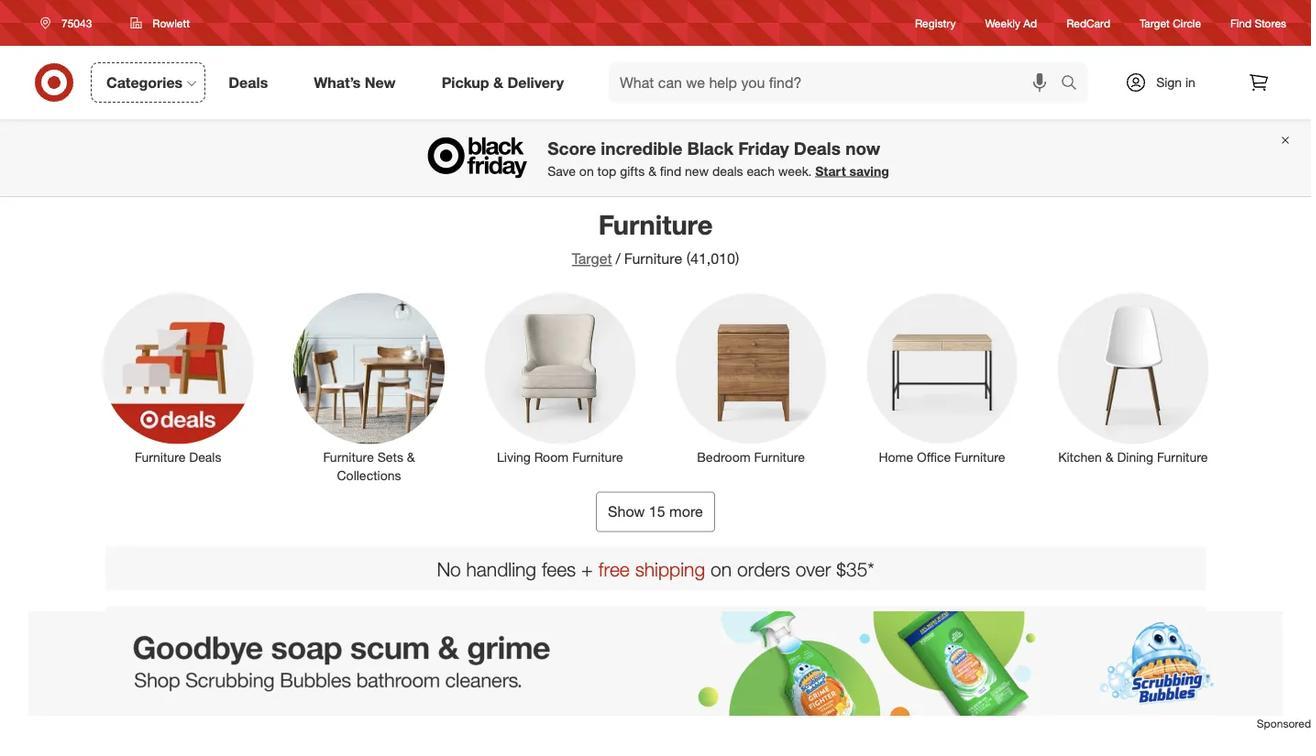 Task type: describe. For each thing, give the bounding box(es) containing it.
handling
[[466, 557, 537, 581]]

on inside score incredible black friday deals now save on top gifts & find new deals each week. start saving
[[580, 163, 594, 179]]

target inside the furniture target / furniture (41,010)
[[572, 250, 612, 268]]

target circle link
[[1140, 15, 1202, 31]]

delivery
[[508, 73, 564, 91]]

find stores link
[[1231, 15, 1287, 31]]

rowlett button
[[119, 6, 202, 39]]

pickup
[[442, 73, 489, 91]]

shipping
[[635, 557, 706, 581]]

start
[[816, 163, 846, 179]]

home
[[879, 449, 914, 465]]

bedroom furniture link
[[663, 289, 840, 466]]

friday
[[739, 138, 789, 159]]

top inside score incredible black friday deals now save on top gifts & find new deals each week. start saving
[[598, 163, 617, 179]]

collections
[[337, 467, 401, 483]]

weekly ad
[[986, 16, 1038, 30]]

bedroom furniture
[[697, 449, 805, 465]]

furniture sets & collections link
[[281, 289, 457, 485]]

& inside score incredible black friday deals now save on top gifts & find new deals each week. start saving
[[649, 163, 657, 179]]

score
[[548, 138, 596, 159]]

sets
[[378, 449, 404, 465]]

find stores
[[1231, 16, 1287, 30]]

free
[[599, 557, 630, 581]]

furniture target / furniture (41,010)
[[572, 208, 740, 268]]

find
[[1231, 16, 1252, 30]]

save inside score incredible black friday deals now save on top gifts & find new deals each week. start saving
[[548, 163, 576, 179]]

save on top items
[[543, 621, 769, 654]]

search button
[[1053, 62, 1097, 106]]

ad
[[1024, 16, 1038, 30]]

deals inside furniture deals link
[[189, 449, 221, 465]]

furniture deals
[[135, 449, 221, 465]]

top inside the carousel "region"
[[650, 621, 692, 654]]

show
[[608, 503, 645, 521]]

over
[[796, 557, 831, 581]]

black
[[688, 138, 734, 159]]

& inside furniture sets & collections
[[407, 449, 415, 465]]

1 horizontal spatial deals
[[229, 73, 268, 91]]

gifts
[[620, 163, 645, 179]]

furniture inside furniture sets & collections
[[323, 449, 374, 465]]

new
[[365, 73, 396, 91]]

pickup & delivery link
[[426, 62, 587, 103]]

target circle
[[1140, 16, 1202, 30]]

75043
[[61, 16, 92, 30]]

each
[[747, 163, 775, 179]]

furniture deals link
[[90, 289, 266, 466]]

& left dining
[[1106, 449, 1114, 465]]

bedroom
[[697, 449, 751, 465]]

show 15 more
[[608, 503, 703, 521]]

week.
[[779, 163, 812, 179]]

sponsored
[[1257, 717, 1312, 731]]

75043 button
[[28, 6, 111, 39]]

15
[[649, 503, 666, 521]]

(41,010)
[[687, 250, 740, 268]]

living room furniture
[[497, 449, 623, 465]]

1 horizontal spatial target
[[1140, 16, 1170, 30]]

categories
[[106, 73, 183, 91]]

living room furniture link
[[472, 289, 649, 466]]

weekly ad link
[[986, 15, 1038, 31]]

registry link
[[916, 15, 956, 31]]

more
[[670, 503, 703, 521]]

what's new link
[[298, 62, 419, 103]]

sign in
[[1157, 74, 1196, 90]]



Task type: locate. For each thing, give the bounding box(es) containing it.
what's
[[314, 73, 361, 91]]

find
[[660, 163, 682, 179]]

redcard
[[1067, 16, 1111, 30]]

kitchen & dining furniture link
[[1045, 289, 1222, 466]]

what's new
[[314, 73, 396, 91]]

0 vertical spatial save
[[548, 163, 576, 179]]

sign in link
[[1110, 62, 1225, 103]]

pickup & delivery
[[442, 73, 564, 91]]

sign
[[1157, 74, 1182, 90]]

1 vertical spatial target
[[572, 250, 612, 268]]

on down score
[[580, 163, 594, 179]]

2 vertical spatial on
[[611, 621, 643, 654]]

advertisement region
[[0, 612, 1312, 716]]

rowlett
[[153, 16, 190, 30]]

on down free
[[611, 621, 643, 654]]

on left orders
[[711, 557, 732, 581]]

2 vertical spatial deals
[[189, 449, 221, 465]]

items
[[699, 621, 769, 654]]

0 vertical spatial deals
[[229, 73, 268, 91]]

0 horizontal spatial top
[[598, 163, 617, 179]]

no handling fees + free shipping on orders over $35*
[[437, 557, 875, 581]]

target link
[[572, 250, 612, 268]]

0 vertical spatial target
[[1140, 16, 1170, 30]]

on
[[580, 163, 594, 179], [711, 557, 732, 581], [611, 621, 643, 654]]

furniture sets & collections
[[323, 449, 415, 483]]

redcard link
[[1067, 15, 1111, 31]]

incredible
[[601, 138, 683, 159]]

registry
[[916, 16, 956, 30]]

new
[[685, 163, 709, 179]]

dining
[[1118, 449, 1154, 465]]

search
[[1053, 75, 1097, 93]]

save inside the carousel "region"
[[543, 621, 604, 654]]

2 horizontal spatial deals
[[794, 138, 841, 159]]

1 vertical spatial on
[[711, 557, 732, 581]]

1 vertical spatial top
[[650, 621, 692, 654]]

+
[[582, 557, 593, 581]]

circle
[[1173, 16, 1202, 30]]

top left gifts
[[598, 163, 617, 179]]

target left circle
[[1140, 16, 1170, 30]]

score incredible black friday deals now save on top gifts & find new deals each week. start saving
[[548, 138, 890, 179]]

deals inside score incredible black friday deals now save on top gifts & find new deals each week. start saving
[[794, 138, 841, 159]]

show 15 more button
[[596, 492, 715, 533]]

& left find
[[649, 163, 657, 179]]

& right pickup
[[493, 73, 504, 91]]

home office furniture
[[879, 449, 1006, 465]]

on inside the carousel "region"
[[611, 621, 643, 654]]

0 vertical spatial on
[[580, 163, 594, 179]]

carousel region
[[105, 607, 1206, 736]]

save down "fees"
[[543, 621, 604, 654]]

room
[[535, 449, 569, 465]]

2 horizontal spatial on
[[711, 557, 732, 581]]

0 horizontal spatial target
[[572, 250, 612, 268]]

deals link
[[213, 62, 291, 103]]

kitchen & dining furniture
[[1059, 449, 1209, 465]]

furniture
[[599, 208, 713, 241], [625, 250, 683, 268], [135, 449, 186, 465], [323, 449, 374, 465], [573, 449, 623, 465], [755, 449, 805, 465], [955, 449, 1006, 465], [1158, 449, 1209, 465]]

What can we help you find? suggestions appear below search field
[[609, 62, 1066, 103]]

target left /
[[572, 250, 612, 268]]

& right the sets
[[407, 449, 415, 465]]

target
[[1140, 16, 1170, 30], [572, 250, 612, 268]]

/
[[616, 250, 621, 268]]

orders
[[737, 557, 791, 581]]

fees
[[542, 557, 576, 581]]

categories link
[[91, 62, 206, 103]]

furniture inside 'link'
[[755, 449, 805, 465]]

1 vertical spatial deals
[[794, 138, 841, 159]]

0 horizontal spatial deals
[[189, 449, 221, 465]]

1 horizontal spatial top
[[650, 621, 692, 654]]

deals
[[713, 163, 743, 179]]

now
[[846, 138, 881, 159]]

no
[[437, 557, 461, 581]]

home office furniture link
[[854, 289, 1031, 466]]

top
[[598, 163, 617, 179], [650, 621, 692, 654]]

living
[[497, 449, 531, 465]]

deals
[[229, 73, 268, 91], [794, 138, 841, 159], [189, 449, 221, 465]]

office
[[917, 449, 951, 465]]

saving
[[850, 163, 890, 179]]

&
[[493, 73, 504, 91], [649, 163, 657, 179], [407, 449, 415, 465], [1106, 449, 1114, 465]]

in
[[1186, 74, 1196, 90]]

1 horizontal spatial on
[[611, 621, 643, 654]]

save down score
[[548, 163, 576, 179]]

$35*
[[837, 557, 875, 581]]

0 horizontal spatial on
[[580, 163, 594, 179]]

weekly
[[986, 16, 1021, 30]]

kitchen
[[1059, 449, 1102, 465]]

0 vertical spatial top
[[598, 163, 617, 179]]

1 vertical spatial save
[[543, 621, 604, 654]]

stores
[[1255, 16, 1287, 30]]

save
[[548, 163, 576, 179], [543, 621, 604, 654]]

top left "items"
[[650, 621, 692, 654]]



Task type: vqa. For each thing, say whether or not it's contained in the screenshot.
more on the right bottom of the page
yes



